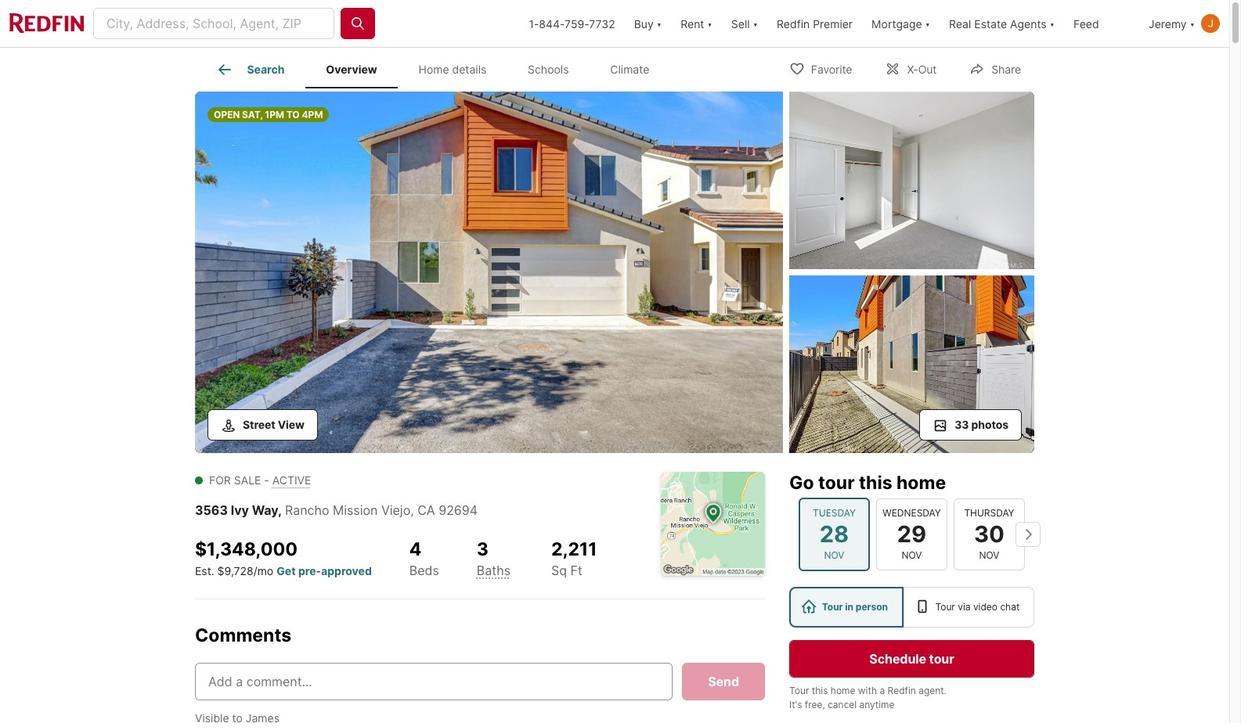 Task type: locate. For each thing, give the bounding box(es) containing it.
real estate agents ▾ link
[[949, 0, 1055, 47]]

home inside "tour this home with a redfin agent. it's free, cancel anytime"
[[831, 685, 855, 697]]

with
[[858, 685, 877, 697]]

buy ▾ button
[[634, 0, 662, 47]]

1 vertical spatial this
[[812, 685, 828, 697]]

tour for tour via video chat
[[935, 601, 955, 613]]

street view
[[243, 418, 304, 431]]

City, Address, School, Agent, ZIP search field
[[93, 8, 334, 39]]

, left the rancho
[[278, 503, 282, 518]]

1 vertical spatial tour
[[929, 651, 954, 667]]

tour inside button
[[929, 651, 954, 667]]

0 horizontal spatial tour
[[789, 685, 809, 697]]

92694
[[439, 503, 478, 518]]

redfin inside button
[[777, 17, 810, 30]]

agent.
[[919, 685, 947, 697]]

0 vertical spatial this
[[859, 472, 892, 494]]

6 ▾ from the left
[[1190, 17, 1195, 30]]

overview tab
[[305, 51, 398, 88]]

4pm
[[302, 109, 323, 121]]

▾ for buy ▾
[[657, 17, 662, 30]]

estate
[[974, 17, 1007, 30]]

None button
[[799, 498, 870, 572], [876, 499, 947, 571], [954, 499, 1025, 571], [799, 498, 870, 572], [876, 499, 947, 571], [954, 499, 1025, 571]]

0 horizontal spatial this
[[812, 685, 828, 697]]

▾ right buy
[[657, 17, 662, 30]]

baths
[[477, 563, 511, 578]]

tour left in
[[822, 601, 843, 613]]

▾ right mortgage at the top right
[[925, 17, 930, 30]]

nov for 29
[[902, 550, 922, 561]]

Add a comment... text field
[[208, 672, 660, 691]]

approved
[[321, 564, 372, 578]]

nov inside thursday 30 nov
[[979, 550, 1000, 561]]

nov down 30
[[979, 550, 1000, 561]]

1 vertical spatial home
[[831, 685, 855, 697]]

tour inside tour via video chat option
[[935, 601, 955, 613]]

29
[[897, 521, 926, 548]]

$9,728
[[217, 564, 253, 578]]

send button
[[682, 663, 765, 700]]

0 horizontal spatial ,
[[278, 503, 282, 518]]

▾ for rent ▾
[[707, 17, 712, 30]]

tour inside "tour this home with a redfin agent. it's free, cancel anytime"
[[789, 685, 809, 697]]

this
[[859, 472, 892, 494], [812, 685, 828, 697]]

2 horizontal spatial tour
[[935, 601, 955, 613]]

rent ▾ button
[[681, 0, 712, 47]]

redfin right a
[[888, 685, 916, 697]]

tour for tour in person
[[822, 601, 843, 613]]

real
[[949, 17, 971, 30]]

tour inside tour in person option
[[822, 601, 843, 613]]

2 , from the left
[[410, 503, 414, 518]]

1 ▾ from the left
[[657, 17, 662, 30]]

overview
[[326, 63, 377, 76]]

to
[[286, 109, 300, 121]]

out
[[918, 62, 937, 76]]

chat
[[1000, 601, 1020, 613]]

3 nov from the left
[[979, 550, 1000, 561]]

sale
[[234, 474, 261, 487]]

1 nov from the left
[[824, 550, 844, 561]]

redfin left premier
[[777, 17, 810, 30]]

3563 ivy way, rancho mission viejo, ca 92694 image
[[195, 92, 783, 453], [789, 92, 1034, 269], [789, 276, 1034, 453]]

nov inside wednesday 29 nov
[[902, 550, 922, 561]]

5 ▾ from the left
[[1050, 17, 1055, 30]]

buy
[[634, 17, 654, 30]]

home up wednesday
[[897, 472, 946, 494]]

in
[[845, 601, 854, 613]]

for sale - active
[[209, 474, 311, 487]]

0 horizontal spatial home
[[831, 685, 855, 697]]

x-out button
[[872, 52, 950, 84]]

pre-
[[298, 564, 321, 578]]

this up wednesday
[[859, 472, 892, 494]]

favorite
[[811, 62, 852, 76]]

via
[[958, 601, 971, 613]]

tour
[[818, 472, 855, 494], [929, 651, 954, 667]]

mortgage ▾ button
[[862, 0, 940, 47]]

rancho
[[285, 503, 329, 518]]

home details tab
[[398, 51, 507, 88]]

x-
[[907, 62, 918, 76]]

go
[[789, 472, 814, 494]]

get
[[277, 564, 296, 578]]

33
[[955, 418, 969, 431]]

thursday
[[964, 507, 1015, 519]]

ivy
[[231, 503, 249, 518]]

tab list
[[195, 48, 683, 88]]

sell ▾
[[731, 17, 758, 30]]

▾ right sell
[[753, 17, 758, 30]]

33 photos button
[[919, 410, 1022, 441]]

tour up it's
[[789, 685, 809, 697]]

real estate agents ▾ button
[[940, 0, 1064, 47]]

list box
[[789, 587, 1034, 628]]

mortgage ▾ button
[[872, 0, 930, 47]]

0 horizontal spatial nov
[[824, 550, 844, 561]]

this up free,
[[812, 685, 828, 697]]

1 horizontal spatial tour
[[929, 651, 954, 667]]

1 horizontal spatial tour
[[822, 601, 843, 613]]

1 horizontal spatial ,
[[410, 503, 414, 518]]

759-
[[565, 17, 589, 30]]

1 horizontal spatial nov
[[902, 550, 922, 561]]

tab list containing search
[[195, 48, 683, 88]]

0 vertical spatial tour
[[818, 472, 855, 494]]

go tour this home
[[789, 472, 946, 494]]

for
[[209, 474, 231, 487]]

1 , from the left
[[278, 503, 282, 518]]

3563
[[195, 503, 228, 518]]

▾ right rent
[[707, 17, 712, 30]]

tour
[[822, 601, 843, 613], [935, 601, 955, 613], [789, 685, 809, 697]]

nov down 28
[[824, 550, 844, 561]]

jeremy
[[1149, 17, 1187, 30]]

4 ▾ from the left
[[925, 17, 930, 30]]

home
[[419, 63, 449, 76]]

details
[[452, 63, 486, 76]]

-
[[264, 474, 269, 487]]

cancel
[[828, 699, 857, 711]]

▾ right the agents at the right top of the page
[[1050, 17, 1055, 30]]

1 horizontal spatial this
[[859, 472, 892, 494]]

tour for go
[[818, 472, 855, 494]]

0 vertical spatial home
[[897, 472, 946, 494]]

$1,348,000
[[195, 539, 298, 561]]

tour up agent.
[[929, 651, 954, 667]]

33 photos
[[955, 418, 1009, 431]]

4
[[409, 539, 422, 561]]

wednesday
[[883, 507, 941, 519]]

3 ▾ from the left
[[753, 17, 758, 30]]

mission
[[333, 503, 378, 518]]

1-
[[529, 17, 539, 30]]

4 beds
[[409, 539, 439, 578]]

schools
[[528, 63, 569, 76]]

rent
[[681, 17, 704, 30]]

schedule
[[869, 651, 926, 667]]

mortgage
[[872, 17, 922, 30]]

nov down 29
[[902, 550, 922, 561]]

home
[[897, 472, 946, 494], [831, 685, 855, 697]]

2 nov from the left
[[902, 550, 922, 561]]

0 horizontal spatial redfin
[[777, 17, 810, 30]]

active
[[272, 474, 311, 487]]

sq
[[551, 563, 567, 578]]

home up cancel
[[831, 685, 855, 697]]

1 horizontal spatial redfin
[[888, 685, 916, 697]]

1 vertical spatial redfin
[[888, 685, 916, 697]]

2 ▾ from the left
[[707, 17, 712, 30]]

2 horizontal spatial nov
[[979, 550, 1000, 561]]

▾ left user photo
[[1190, 17, 1195, 30]]

map entry image
[[661, 472, 765, 576]]

0 horizontal spatial tour
[[818, 472, 855, 494]]

redfin inside "tour this home with a redfin agent. it's free, cancel anytime"
[[888, 685, 916, 697]]

tour up 'tuesday'
[[818, 472, 855, 494]]

, left ca
[[410, 503, 414, 518]]

1 horizontal spatial home
[[897, 472, 946, 494]]

tour left via
[[935, 601, 955, 613]]

0 vertical spatial redfin
[[777, 17, 810, 30]]

nov inside tuesday 28 nov
[[824, 550, 844, 561]]

free,
[[805, 699, 825, 711]]

open sat, 1pm to 4pm link
[[195, 92, 783, 457]]

tour in person
[[822, 601, 888, 613]]

3563 ivy way , rancho mission viejo , ca 92694
[[195, 503, 478, 518]]



Task type: vqa. For each thing, say whether or not it's contained in the screenshot.
10275 Park Estates Ave, Orlando, FL 32836
no



Task type: describe. For each thing, give the bounding box(es) containing it.
▾ for jeremy ▾
[[1190, 17, 1195, 30]]

agents
[[1010, 17, 1047, 30]]

1-844-759-7732 link
[[529, 17, 615, 30]]

way
[[252, 503, 278, 518]]

favorite button
[[776, 52, 866, 84]]

schedule tour button
[[789, 641, 1034, 678]]

search
[[247, 63, 285, 76]]

climate tab
[[590, 51, 670, 88]]

redfin premier
[[777, 17, 853, 30]]

tour via video chat
[[935, 601, 1020, 613]]

x-out
[[907, 62, 937, 76]]

▾ for sell ▾
[[753, 17, 758, 30]]

list box containing tour in person
[[789, 587, 1034, 628]]

3 baths
[[477, 539, 511, 578]]

next image
[[1016, 522, 1041, 547]]

open
[[214, 109, 240, 121]]

this inside "tour this home with a redfin agent. it's free, cancel anytime"
[[812, 685, 828, 697]]

feed button
[[1064, 0, 1139, 47]]

/mo
[[253, 564, 273, 578]]

mortgage ▾
[[872, 17, 930, 30]]

tour this home with a redfin agent. it's free, cancel anytime
[[789, 685, 947, 711]]

buy ▾
[[634, 17, 662, 30]]

wednesday 29 nov
[[883, 507, 941, 561]]

1pm
[[265, 109, 284, 121]]

climate
[[610, 63, 649, 76]]

schools tab
[[507, 51, 590, 88]]

rent ▾
[[681, 17, 712, 30]]

tuesday
[[813, 507, 856, 519]]

ca
[[418, 503, 435, 518]]

buy ▾ button
[[625, 0, 671, 47]]

a
[[880, 685, 885, 697]]

rent ▾ button
[[671, 0, 722, 47]]

844-
[[539, 17, 565, 30]]

est.
[[195, 564, 214, 578]]

share button
[[956, 52, 1034, 84]]

sell ▾ button
[[722, 0, 767, 47]]

user photo image
[[1201, 14, 1220, 33]]

home details
[[419, 63, 486, 76]]

submit search image
[[350, 16, 366, 31]]

sell
[[731, 17, 750, 30]]

premier
[[813, 17, 853, 30]]

tour in person option
[[789, 587, 903, 628]]

7732
[[589, 17, 615, 30]]

tour for schedule
[[929, 651, 954, 667]]

30
[[974, 521, 1005, 548]]

video
[[973, 601, 998, 613]]

send
[[708, 674, 739, 689]]

search link
[[216, 60, 285, 79]]

nov for 30
[[979, 550, 1000, 561]]

3
[[477, 539, 489, 561]]

open sat, 1pm to 4pm
[[214, 109, 323, 121]]

it's
[[789, 699, 802, 711]]

ft
[[570, 563, 582, 578]]

28
[[820, 521, 849, 548]]

view
[[278, 418, 304, 431]]

sell ▾ button
[[731, 0, 758, 47]]

share
[[992, 62, 1021, 76]]

$1,348,000 est. $9,728 /mo get pre-approved
[[195, 539, 372, 578]]

sat,
[[242, 109, 263, 121]]

baths link
[[477, 563, 511, 578]]

tuesday 28 nov
[[813, 507, 856, 561]]

jeremy ▾
[[1149, 17, 1195, 30]]

anytime
[[859, 699, 895, 711]]

1-844-759-7732
[[529, 17, 615, 30]]

▾ for mortgage ▾
[[925, 17, 930, 30]]

street
[[243, 418, 275, 431]]

get pre-approved link
[[277, 564, 372, 578]]

comments
[[195, 625, 291, 647]]

beds
[[409, 563, 439, 578]]

street view button
[[208, 410, 318, 441]]

nov for 28
[[824, 550, 844, 561]]

tour via video chat option
[[903, 587, 1034, 628]]

real estate agents ▾
[[949, 17, 1055, 30]]



